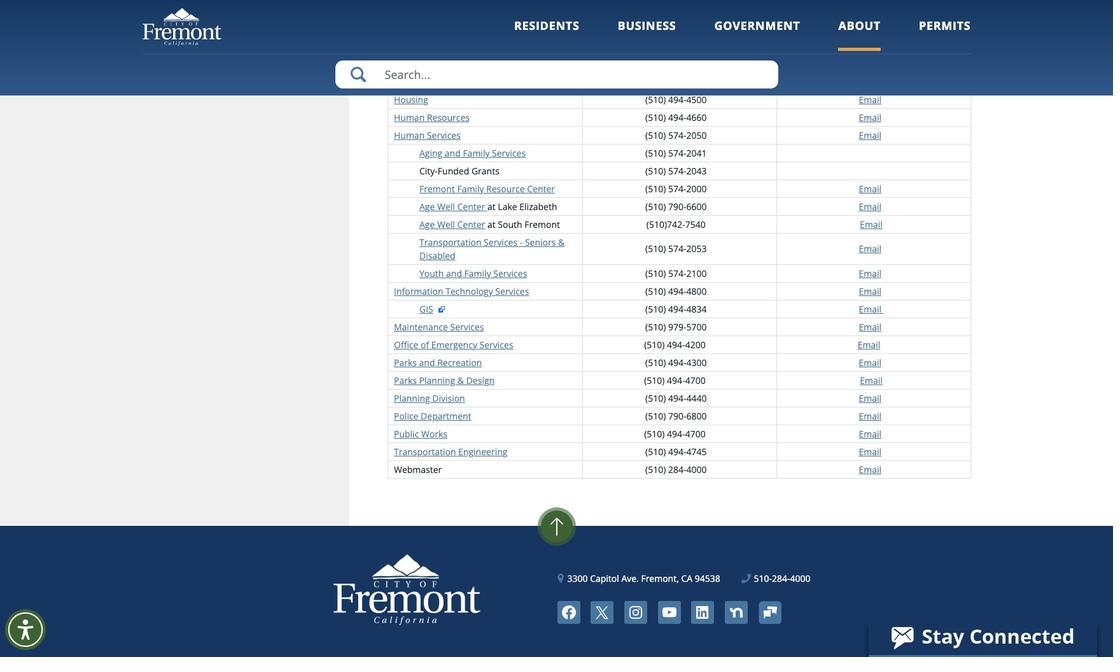 Task type: locate. For each thing, give the bounding box(es) containing it.
transportation down "public works"
[[394, 446, 456, 458]]

email for human services
[[859, 129, 882, 141]]

transportation for transportation services - seniors & disabled
[[420, 236, 482, 248]]

business
[[618, 18, 677, 33]]

4 574- from the top
[[669, 183, 687, 195]]

family up the grants at the left top of the page
[[463, 147, 490, 159]]

(510) for fire operations
[[646, 22, 666, 34]]

transportation engineering link
[[394, 446, 508, 458]]

email link for human resources
[[859, 111, 882, 123]]

1 vertical spatial age well center link
[[420, 218, 485, 230]]

human up aging
[[394, 129, 425, 141]]

age down city-
[[420, 201, 435, 213]]

4700
[[686, 374, 706, 386], [686, 428, 706, 440]]

family for aging
[[463, 147, 490, 159]]

fire up the fire operations "link" on the left top of page
[[420, 4, 435, 16]]

email link for planning division
[[859, 392, 882, 404]]

494- for transportation engineering
[[669, 446, 687, 458]]

parks planning & design link
[[394, 374, 495, 386]]

human services link
[[394, 129, 461, 141]]

information technology services link
[[394, 285, 529, 297]]

(510) 494-4200 for fire prevention
[[646, 40, 707, 52]]

4700 down 4300
[[686, 374, 706, 386]]

residents link
[[514, 18, 580, 51]]

1 horizontal spatial 4000
[[791, 572, 811, 584]]

email for parks planning & design
[[860, 374, 883, 386]]

4200
[[687, 4, 707, 16], [687, 22, 707, 34], [687, 40, 707, 52], [687, 58, 707, 70], [686, 339, 706, 351]]

574- down (510) 574-2050
[[669, 147, 687, 159]]

0 vertical spatial at
[[488, 201, 496, 213]]

(510) 494-4745
[[646, 446, 707, 458]]

(510) 494-4700 for parks planning & design
[[645, 374, 708, 386]]

284- down (510) 494-4745
[[669, 464, 687, 476]]

4500
[[687, 94, 707, 106]]

age
[[420, 201, 435, 213], [420, 218, 435, 230]]

1 (510) 494-4700 from the top
[[645, 374, 708, 386]]

0 vertical spatial &
[[474, 58, 480, 70]]

(510) 574-2041
[[646, 147, 707, 159]]

6600
[[687, 201, 707, 213]]

& for design
[[458, 374, 464, 386]]

email link for housing
[[859, 94, 882, 106]]

(510) 494-4700 down '(510) 790-6800'
[[645, 428, 708, 440]]

1 vertical spatial &
[[558, 236, 565, 248]]

(510) for information technology services
[[646, 285, 666, 297]]

design
[[467, 374, 495, 386]]

services down "south"
[[484, 236, 518, 248]]

gis
[[420, 303, 434, 315]]

284- up 'footer my icon'
[[772, 572, 791, 584]]

center
[[527, 183, 555, 195], [458, 201, 485, 213], [458, 218, 485, 230]]

transportation inside transportation services - seniors & disabled
[[420, 236, 482, 248]]

services up the grants at the left top of the page
[[492, 147, 526, 159]]

790- up (510)742-7540 on the right top
[[669, 201, 687, 213]]

2 vertical spatial &
[[458, 374, 464, 386]]

2 vertical spatial family
[[465, 267, 491, 279]]

(510) 494-4660
[[646, 111, 707, 123]]

1 vertical spatial 790-
[[669, 410, 687, 422]]

(510) 494-4700 for public works
[[645, 428, 708, 440]]

email for police department
[[859, 410, 882, 422]]

parks
[[394, 357, 417, 369], [394, 374, 417, 386]]

3300 capitol ave. fremont, ca 94538
[[568, 572, 721, 584]]

2 age well center link from the top
[[420, 218, 485, 230]]

(510) for youth and family services
[[646, 267, 666, 279]]

574- for 2050
[[669, 129, 687, 141]]

(510) for human services
[[646, 129, 666, 141]]

transportation for transportation engineering
[[394, 446, 456, 458]]

services down transportation services - seniors & disabled in the top of the page
[[494, 267, 527, 279]]

790- for 6800
[[669, 410, 687, 422]]

1 parks from the top
[[394, 357, 417, 369]]

email for housing
[[859, 94, 882, 106]]

1 vertical spatial 4000
[[791, 572, 811, 584]]

footer li icon image
[[692, 601, 715, 624]]

1 vertical spatial well
[[437, 218, 455, 230]]

transportation services - seniors & disabled link
[[420, 236, 565, 262]]

fire down fire operations
[[420, 40, 435, 52]]

fire up fire prevention
[[420, 22, 435, 34]]

and down of
[[419, 357, 435, 369]]

age well center link
[[420, 201, 485, 213], [420, 218, 485, 230]]

and up information technology services
[[446, 267, 462, 279]]

footer ig icon image
[[625, 601, 648, 624]]

5 574- from the top
[[669, 243, 687, 255]]

footer nd icon image
[[725, 601, 748, 624]]

youth
[[420, 267, 444, 279]]

1 fire from the top
[[420, 4, 435, 16]]

574- up (510) 494-4800
[[669, 267, 687, 279]]

0 vertical spatial fremont
[[420, 183, 455, 195]]

footer tw icon image
[[591, 601, 614, 624]]

city-funded grants
[[420, 165, 500, 177]]

2 574- from the top
[[669, 147, 687, 159]]

4000 down '4745'
[[687, 464, 707, 476]]

1 vertical spatial 4700
[[686, 428, 706, 440]]

fremont up seniors
[[525, 218, 560, 230]]

94538
[[695, 572, 721, 584]]

well up disabled
[[437, 218, 455, 230]]

2 vertical spatial center
[[458, 218, 485, 230]]

email link for youth and family services
[[859, 267, 882, 279]]

2 fire from the top
[[420, 22, 435, 34]]

center down fremont family resource center link
[[458, 201, 485, 213]]

services up emergency
[[451, 321, 484, 333]]

department
[[421, 410, 472, 422]]

2 age from the top
[[420, 218, 435, 230]]

1 vertical spatial transportation
[[394, 446, 456, 458]]

well for age well center at south fremont
[[437, 218, 455, 230]]

4000 for (510) 284-4000
[[687, 464, 707, 476]]

& down recreation
[[458, 374, 464, 386]]

about
[[839, 18, 881, 33]]

human resources
[[394, 111, 470, 123]]

494- for fire administration
[[669, 4, 687, 16]]

6 574- from the top
[[669, 267, 687, 279]]

(510) 574-2100
[[646, 267, 707, 279]]

center for at lake elizabeth
[[458, 201, 485, 213]]

574-
[[669, 129, 687, 141], [669, 147, 687, 159], [669, 165, 687, 177], [669, 183, 687, 195], [669, 243, 687, 255], [669, 267, 687, 279]]

division
[[433, 392, 465, 404]]

footer fb icon image
[[558, 601, 581, 624]]

790- for 6600
[[669, 201, 687, 213]]

& for ems
[[474, 58, 480, 70]]

(510) for fire administration
[[646, 4, 666, 16]]

seniors
[[525, 236, 556, 248]]

0 vertical spatial family
[[463, 147, 490, 159]]

email link
[[859, 94, 882, 106], [859, 111, 882, 123], [859, 129, 882, 141], [859, 183, 882, 195], [859, 201, 882, 213], [860, 218, 883, 230], [859, 243, 882, 255], [859, 267, 882, 279], [859, 285, 882, 297], [859, 303, 882, 315], [859, 321, 882, 333], [858, 339, 881, 351], [859, 357, 882, 369], [860, 374, 883, 386], [859, 392, 882, 404], [859, 410, 882, 422], [859, 428, 882, 440], [859, 446, 882, 458], [859, 464, 882, 476]]

human down housing link at the top of page
[[394, 111, 425, 123]]

4200 for fire operations
[[687, 22, 707, 34]]

1 vertical spatial age
[[420, 218, 435, 230]]

2 horizontal spatial &
[[558, 236, 565, 248]]

age well center link up disabled
[[420, 218, 485, 230]]

fire for fire training & ems
[[420, 58, 435, 70]]

0 horizontal spatial fremont
[[420, 183, 455, 195]]

0 vertical spatial transportation
[[420, 236, 482, 248]]

0 vertical spatial human
[[394, 111, 425, 123]]

790- down (510) 494-4440
[[669, 410, 687, 422]]

planning up police
[[394, 392, 430, 404]]

(510) for human resources
[[646, 111, 666, 123]]

footer yt icon image
[[658, 601, 681, 624]]

4 fire from the top
[[420, 58, 435, 70]]

2 at from the top
[[488, 218, 496, 230]]

parks planning & design
[[394, 374, 495, 386]]

fire operations link
[[420, 22, 484, 34]]

574- up '(510) 574-2041'
[[669, 129, 687, 141]]

fire administration
[[420, 4, 499, 16]]

1 horizontal spatial 284-
[[772, 572, 791, 584]]

2043
[[687, 165, 707, 177]]

2041
[[687, 147, 707, 159]]

0 vertical spatial 284-
[[669, 464, 687, 476]]

1 790- from the top
[[669, 201, 687, 213]]

(510)
[[646, 4, 666, 16], [646, 22, 666, 34], [646, 40, 666, 52], [646, 58, 666, 70], [646, 94, 666, 106], [646, 111, 666, 123], [646, 129, 666, 141], [646, 147, 666, 159], [646, 165, 666, 177], [646, 183, 666, 195], [646, 201, 666, 213], [646, 243, 666, 255], [646, 267, 666, 279], [646, 285, 666, 297], [646, 303, 666, 315], [646, 321, 666, 333], [645, 339, 665, 351], [646, 357, 666, 369], [645, 374, 665, 386], [646, 392, 666, 404], [646, 410, 666, 422], [645, 428, 665, 440], [646, 446, 666, 458], [646, 464, 666, 476]]

lake
[[498, 201, 518, 213]]

email link for office of emergency services
[[858, 339, 881, 351]]

parks down office
[[394, 357, 417, 369]]

0 horizontal spatial 4000
[[687, 464, 707, 476]]

age for age well center at lake elizabeth
[[420, 201, 435, 213]]

0 vertical spatial (510) 494-4700
[[645, 374, 708, 386]]

fire for fire prevention
[[420, 40, 435, 52]]

(510) for aging and family services
[[646, 147, 666, 159]]

1 vertical spatial (510) 494-4700
[[645, 428, 708, 440]]

0 vertical spatial 4000
[[687, 464, 707, 476]]

planning down parks and recreation 'link'
[[419, 374, 455, 386]]

fire for fire administration
[[420, 4, 435, 16]]

494- for housing
[[669, 94, 687, 106]]

resources
[[427, 111, 470, 123]]

human for human services
[[394, 129, 425, 141]]

well down funded
[[437, 201, 455, 213]]

3300 capitol ave. fremont, ca 94538 link
[[558, 572, 721, 585]]

790-
[[669, 201, 687, 213], [669, 410, 687, 422]]

age well center link down funded
[[420, 201, 485, 213]]

494- for gis
[[669, 303, 687, 315]]

(510) 574-2050
[[646, 129, 707, 141]]

& right seniors
[[558, 236, 565, 248]]

1 vertical spatial parks
[[394, 374, 417, 386]]

transportation
[[420, 236, 482, 248], [394, 446, 456, 458]]

fremont down city-
[[420, 183, 455, 195]]

0 vertical spatial 790-
[[669, 201, 687, 213]]

(510) for parks planning & design
[[645, 374, 665, 386]]

at left lake at the left top
[[488, 201, 496, 213]]

email for human resources
[[859, 111, 882, 123]]

2 parks from the top
[[394, 374, 417, 386]]

fire for fire operations
[[420, 22, 435, 34]]

1 age from the top
[[420, 201, 435, 213]]

email for transportation services - seniors & disabled
[[859, 243, 882, 255]]

ems
[[482, 58, 500, 70]]

(510) 494-4500
[[646, 94, 707, 106]]

(510) for maintenance services
[[646, 321, 666, 333]]

4834
[[687, 303, 707, 315]]

0 vertical spatial well
[[437, 201, 455, 213]]

4700 up '4745'
[[686, 428, 706, 440]]

2 human from the top
[[394, 129, 425, 141]]

family
[[463, 147, 490, 159], [457, 183, 484, 195], [465, 267, 491, 279]]

4000 for 510-284-4000
[[791, 572, 811, 584]]

fire
[[420, 4, 435, 16], [420, 22, 435, 34], [420, 40, 435, 52], [420, 58, 435, 70]]

2 well from the top
[[437, 218, 455, 230]]

1 4700 from the top
[[686, 374, 706, 386]]

574- up the (510) 574-2000
[[669, 165, 687, 177]]

3 fire from the top
[[420, 40, 435, 52]]

housing link
[[394, 94, 428, 106]]

494- for public works
[[667, 428, 686, 440]]

1 horizontal spatial fremont
[[525, 218, 560, 230]]

0 vertical spatial age well center link
[[420, 201, 485, 213]]

(510) 494-4200
[[646, 4, 707, 16], [646, 22, 707, 34], [646, 40, 707, 52], [646, 58, 707, 70], [645, 339, 708, 351]]

email link for parks planning & design
[[860, 374, 883, 386]]

574- down (510) 574-2043
[[669, 183, 687, 195]]

at down the age well center at lake elizabeth
[[488, 218, 496, 230]]

0 vertical spatial and
[[445, 147, 461, 159]]

3 574- from the top
[[669, 165, 687, 177]]

(510) 494-4834
[[646, 303, 707, 315]]

transportation up disabled
[[420, 236, 482, 248]]

services down the resources
[[427, 129, 461, 141]]

0 horizontal spatial &
[[458, 374, 464, 386]]

0 vertical spatial center
[[527, 183, 555, 195]]

0 horizontal spatial 284-
[[669, 464, 687, 476]]

0 vertical spatial age
[[420, 201, 435, 213]]

email link for police department
[[859, 410, 882, 422]]

email for maintenance services
[[859, 321, 882, 333]]

and for aging
[[445, 147, 461, 159]]

574- down (510)742-7540 on the right top
[[669, 243, 687, 255]]

1 at from the top
[[488, 201, 496, 213]]

(510) for office of emergency services
[[645, 339, 665, 351]]

1 vertical spatial 284-
[[772, 572, 791, 584]]

age well center link for age well center at lake elizabeth
[[420, 201, 485, 213]]

stay connected image
[[869, 620, 1097, 655]]

1 vertical spatial at
[[488, 218, 496, 230]]

0 vertical spatial parks
[[394, 357, 417, 369]]

1 horizontal spatial &
[[474, 58, 480, 70]]

(510) for fire prevention
[[646, 40, 666, 52]]

and up funded
[[445, 147, 461, 159]]

4200 for fire prevention
[[687, 40, 707, 52]]

disabled
[[420, 250, 456, 262]]

284- for 510-
[[772, 572, 791, 584]]

Search text field
[[335, 60, 778, 89]]

4000 right 510-
[[791, 572, 811, 584]]

well
[[437, 201, 455, 213], [437, 218, 455, 230]]

emergency
[[432, 339, 478, 351]]

2 790- from the top
[[669, 410, 687, 422]]

fire administration link
[[420, 4, 499, 16]]

1 well from the top
[[437, 201, 455, 213]]

2 (510) 494-4700 from the top
[[645, 428, 708, 440]]

2 vertical spatial and
[[419, 357, 435, 369]]

1 human from the top
[[394, 111, 425, 123]]

human
[[394, 111, 425, 123], [394, 129, 425, 141]]

email for transportation engineering
[[859, 446, 882, 458]]

1 vertical spatial center
[[458, 201, 485, 213]]

0 vertical spatial 4700
[[686, 374, 706, 386]]

age up disabled
[[420, 218, 435, 230]]

1 age well center link from the top
[[420, 201, 485, 213]]

7540
[[686, 218, 706, 230]]

fire left training
[[420, 58, 435, 70]]

permits link
[[919, 18, 971, 51]]

& left ems
[[474, 58, 480, 70]]

1 vertical spatial and
[[446, 267, 462, 279]]

planning division
[[394, 392, 465, 404]]

parks up planning division
[[394, 374, 417, 386]]

center up elizabeth
[[527, 183, 555, 195]]

494- for office of emergency services
[[667, 339, 686, 351]]

1 vertical spatial human
[[394, 129, 425, 141]]

1 vertical spatial fremont
[[525, 218, 560, 230]]

494- for fire prevention
[[669, 40, 687, 52]]

family up the technology
[[465, 267, 491, 279]]

2 4700 from the top
[[686, 428, 706, 440]]

and for parks
[[419, 357, 435, 369]]

youth and family services link
[[420, 267, 527, 279]]

transportation services - seniors & disabled
[[420, 236, 565, 262]]

engineering
[[459, 446, 508, 458]]

email for fremont family resource center
[[859, 183, 882, 195]]

center down the age well center at lake elizabeth
[[458, 218, 485, 230]]

grants
[[472, 165, 500, 177]]

family down city-funded grants
[[457, 183, 484, 195]]

age well center link for age well center at south fremont
[[420, 218, 485, 230]]

4745
[[687, 446, 707, 458]]

1 574- from the top
[[669, 129, 687, 141]]

(510) 494-4300
[[646, 357, 707, 369]]

parks and recreation link
[[394, 357, 482, 369]]

0 vertical spatial planning
[[419, 374, 455, 386]]

police
[[394, 410, 419, 422]]

business link
[[618, 18, 677, 51]]

510-284-4000 link
[[742, 572, 811, 585]]

(510) 494-4700 down (510) 494-4300
[[645, 374, 708, 386]]

webmaster
[[394, 464, 442, 476]]



Task type: describe. For each thing, give the bounding box(es) containing it.
email link for maintenance services
[[859, 321, 882, 333]]

email link for information technology services
[[859, 285, 882, 297]]

maintenance services link
[[394, 321, 484, 333]]

(510) for parks and recreation
[[646, 357, 666, 369]]

email link for human services
[[859, 129, 882, 141]]

parks and recreation
[[394, 357, 482, 369]]

(510) for police department
[[646, 410, 666, 422]]

police department link
[[394, 410, 472, 422]]

574- for 2043
[[669, 165, 687, 177]]

4700 for public works
[[686, 428, 706, 440]]

works
[[422, 428, 448, 440]]

government link
[[715, 18, 801, 51]]

(510) for housing
[[646, 94, 666, 106]]

510-
[[754, 572, 772, 584]]

age well center at lake elizabeth
[[420, 201, 558, 213]]

footer my icon image
[[759, 601, 782, 624]]

operations
[[437, 22, 484, 34]]

4700 for parks planning & design
[[686, 374, 706, 386]]

human resources link
[[394, 111, 470, 123]]

4300
[[687, 357, 707, 369]]

email for planning division
[[859, 392, 882, 404]]

permits
[[919, 18, 971, 33]]

574- for 2000
[[669, 183, 687, 195]]

2100
[[687, 267, 707, 279]]

well for age well center at lake elizabeth
[[437, 201, 455, 213]]

and for youth
[[446, 267, 462, 279]]

information
[[394, 285, 444, 297]]

information technology services
[[394, 285, 529, 297]]

494- for parks planning & design
[[667, 374, 686, 386]]

email link for transportation services - seniors & disabled
[[859, 243, 882, 255]]

human services
[[394, 129, 461, 141]]

ca
[[682, 572, 693, 584]]

aging
[[420, 147, 443, 159]]

(510)742-
[[647, 218, 686, 230]]

aging and family services
[[420, 147, 526, 159]]

email for public works
[[859, 428, 882, 440]]

training
[[437, 58, 471, 70]]

(510)742-7540
[[647, 218, 706, 230]]

3300
[[568, 572, 588, 584]]

planning division link
[[394, 392, 465, 404]]

(510) 494-4200 for fire administration
[[646, 4, 707, 16]]

(510) 494-4440
[[646, 392, 707, 404]]

prevention
[[437, 40, 483, 52]]

office of emergency services
[[394, 339, 514, 351]]

1 vertical spatial family
[[457, 183, 484, 195]]

human for human resources
[[394, 111, 425, 123]]

510-284-4000
[[754, 572, 811, 584]]

fire training & ems
[[420, 58, 500, 70]]

5700
[[687, 321, 707, 333]]

funded
[[438, 165, 469, 177]]

email for parks and recreation
[[859, 357, 882, 369]]

1 vertical spatial planning
[[394, 392, 430, 404]]

email link for public works
[[859, 428, 882, 440]]

parks for parks planning & design
[[394, 374, 417, 386]]

& inside transportation services - seniors & disabled
[[558, 236, 565, 248]]

family for youth
[[465, 267, 491, 279]]

services down youth and family services
[[496, 285, 529, 297]]

979-
[[669, 321, 687, 333]]

south
[[498, 218, 523, 230]]

services up the design
[[480, 339, 514, 351]]

(510) 494-4800
[[646, 285, 707, 297]]

574- for 2053
[[669, 243, 687, 255]]

(510) 574-2043
[[646, 165, 707, 177]]

email link for fremont family resource center
[[859, 183, 882, 195]]

(510) for public works
[[645, 428, 665, 440]]

4660
[[687, 111, 707, 123]]

about link
[[839, 18, 881, 51]]

ave.
[[622, 572, 639, 584]]

email for gis
[[859, 303, 882, 315]]

(510) for fremont family resource center
[[646, 183, 666, 195]]

494- for planning division
[[669, 392, 687, 404]]

housing
[[394, 94, 428, 106]]

(510) for planning division
[[646, 392, 666, 404]]

(510) 494-4200 for office of emergency services
[[645, 339, 708, 351]]

(510) 574-2000
[[646, 183, 707, 195]]

center for at south fremont
[[458, 218, 485, 230]]

fremont family resource center link
[[420, 183, 555, 195]]

(510) for transportation services - seniors & disabled
[[646, 243, 666, 255]]

services inside transportation services - seniors & disabled
[[484, 236, 518, 248]]

public
[[394, 428, 419, 440]]

email link for gis
[[859, 303, 882, 315]]

at for at south fremont
[[488, 218, 496, 230]]

(510) 574-2053
[[646, 243, 707, 255]]

age for age well center at south fremont
[[420, 218, 435, 230]]

fire prevention
[[420, 40, 483, 52]]

494- for information technology services
[[669, 285, 687, 297]]

police department
[[394, 410, 472, 422]]

574- for 2100
[[669, 267, 687, 279]]

fire prevention link
[[420, 40, 483, 52]]

resource
[[487, 183, 525, 195]]

transportation engineering
[[394, 446, 508, 458]]

4200 for office of emergency services
[[686, 339, 706, 351]]

574- for 2041
[[669, 147, 687, 159]]

capitol
[[590, 572, 619, 584]]

4200 for fire administration
[[687, 4, 707, 16]]

2053
[[687, 243, 707, 255]]

(510) 790-6600
[[646, 201, 707, 213]]

(510) for gis
[[646, 303, 666, 315]]

(510) 979-5700
[[646, 321, 707, 333]]

city-
[[420, 165, 438, 177]]

residents
[[514, 18, 580, 33]]

284- for (510)
[[669, 464, 687, 476]]

(510) 494-4200 for fire operations
[[646, 22, 707, 34]]

email link for parks and recreation
[[859, 357, 882, 369]]

elizabeth
[[520, 201, 558, 213]]

aging and family services link
[[420, 147, 526, 159]]

6800
[[687, 410, 707, 422]]

email link for transportation engineering
[[859, 446, 882, 458]]

age well center at south fremont
[[420, 218, 560, 230]]

494- for human resources
[[669, 111, 687, 123]]

fire operations
[[420, 22, 484, 34]]

office of emergency services link
[[394, 339, 514, 351]]

-
[[520, 236, 523, 248]]

of
[[421, 339, 429, 351]]

(510) for transportation engineering
[[646, 446, 666, 458]]

fremont,
[[642, 572, 679, 584]]

public works
[[394, 428, 448, 440]]

maintenance
[[394, 321, 448, 333]]

email for office of emergency services
[[858, 339, 881, 351]]

parks for parks and recreation
[[394, 357, 417, 369]]

email for information technology services
[[859, 285, 882, 297]]

(510) 284-4000
[[646, 464, 707, 476]]

494- for parks and recreation
[[669, 357, 687, 369]]

government
[[715, 18, 801, 33]]

494- for fire operations
[[669, 22, 687, 34]]

(510) 790-6800
[[646, 410, 707, 422]]

at for at lake elizabeth
[[488, 201, 496, 213]]

4440
[[687, 392, 707, 404]]



Task type: vqa. For each thing, say whether or not it's contained in the screenshot.


